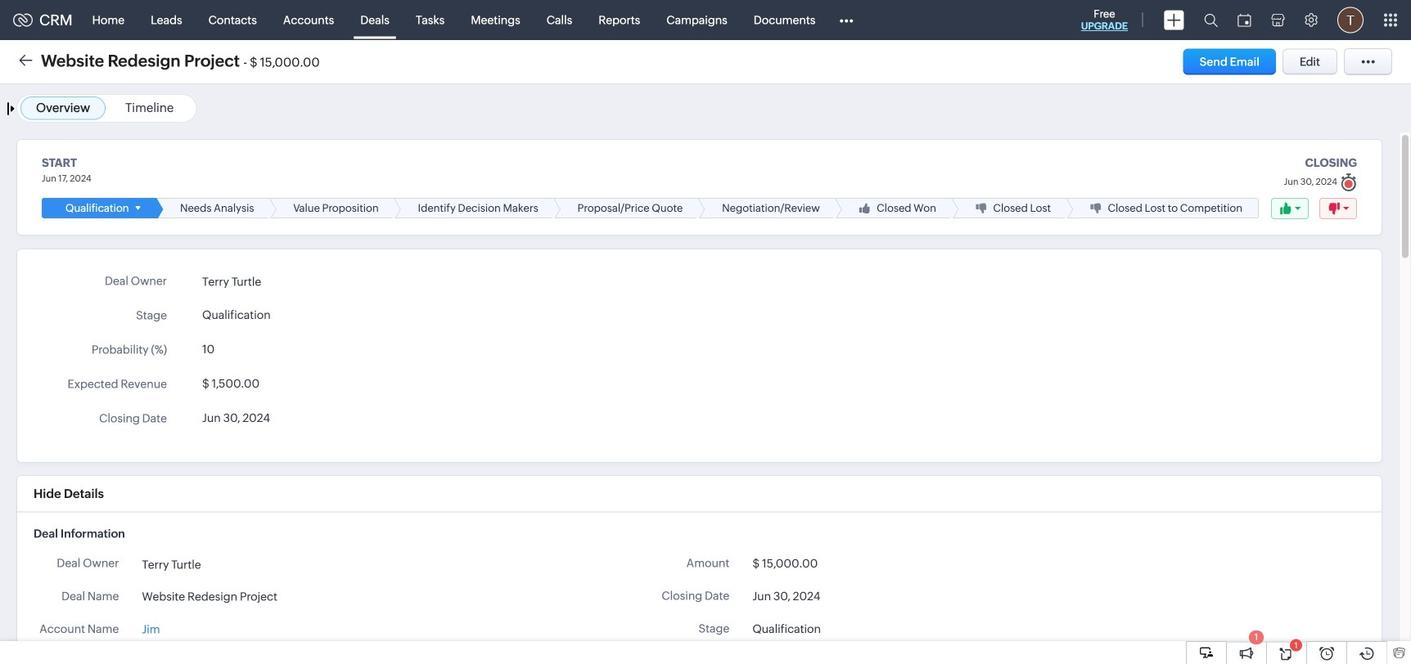 Task type: locate. For each thing, give the bounding box(es) containing it.
search image
[[1205, 13, 1219, 27]]

calendar image
[[1238, 14, 1252, 27]]

profile image
[[1338, 7, 1364, 33]]

Other Modules field
[[829, 7, 864, 33]]

logo image
[[13, 14, 33, 27]]



Task type: describe. For each thing, give the bounding box(es) containing it.
profile element
[[1328, 0, 1374, 40]]

create menu image
[[1165, 10, 1185, 30]]

create menu element
[[1155, 0, 1195, 40]]

search element
[[1195, 0, 1228, 40]]



Task type: vqa. For each thing, say whether or not it's contained in the screenshot.
Social
no



